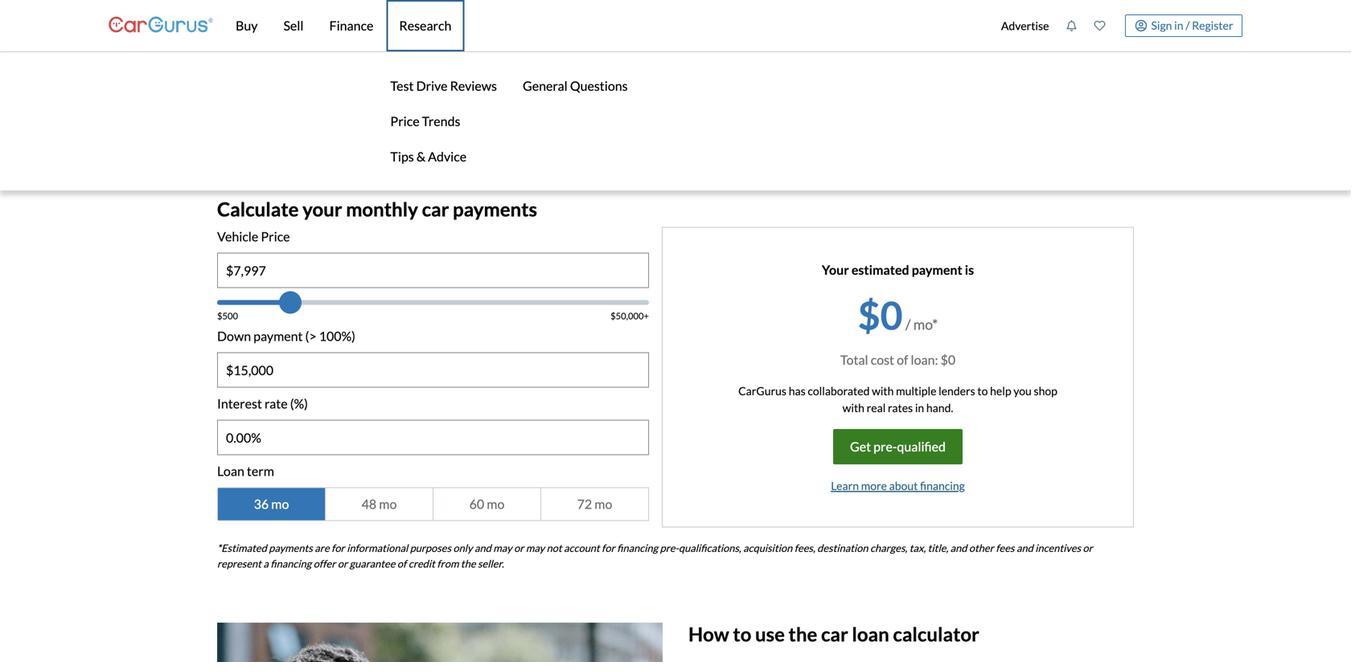 Task type: vqa. For each thing, say whether or not it's contained in the screenshot.
the right may
yes



Task type: locate. For each thing, give the bounding box(es) containing it.
4 mo from the left
[[595, 497, 613, 513]]

estimate your monthly payments to see how this loan fits your budget.
[[217, 148, 608, 164]]

to
[[404, 148, 416, 164], [978, 385, 988, 398], [733, 624, 752, 647]]

$500
[[217, 311, 238, 322]]

the down only
[[461, 558, 476, 570]]

tax,
[[910, 543, 926, 555]]

saved cars image
[[1094, 20, 1106, 31]]

with
[[872, 385, 894, 398], [843, 402, 865, 415]]

0 vertical spatial /
[[1186, 18, 1190, 32]]

2 vertical spatial loan
[[852, 624, 890, 647]]

of right cost
[[897, 353, 909, 368]]

0 horizontal spatial payments
[[269, 543, 313, 555]]

payments down this
[[453, 198, 537, 221]]

mo right 48
[[379, 497, 397, 513]]

sell
[[284, 18, 304, 33]]

menu containing sign in / register
[[993, 3, 1243, 48]]

2 mo from the left
[[379, 497, 397, 513]]

tips & advice link
[[387, 139, 500, 175]]

0 horizontal spatial monthly
[[298, 148, 345, 164]]

1 vertical spatial calculator
[[893, 624, 980, 647]]

0 horizontal spatial $0
[[858, 292, 903, 338]]

0 vertical spatial price
[[391, 113, 420, 129]]

or right incentives
[[1083, 543, 1093, 555]]

0 vertical spatial to
[[404, 148, 416, 164]]

loan
[[263, 109, 313, 140], [490, 148, 515, 164], [852, 624, 890, 647]]

mo
[[271, 497, 289, 513], [379, 497, 397, 513], [487, 497, 505, 513], [595, 497, 613, 513]]

rate
[[265, 396, 288, 412]]

1 vertical spatial financing
[[617, 543, 658, 555]]

2 horizontal spatial to
[[978, 385, 988, 398]]

with down collaborated
[[843, 402, 865, 415]]

1 horizontal spatial in
[[1175, 18, 1184, 32]]

1 horizontal spatial your
[[303, 198, 342, 221]]

your for estimate your monthly payments to see how this loan fits your budget.
[[270, 148, 295, 164]]

0 horizontal spatial with
[[843, 402, 865, 415]]

1 horizontal spatial payments
[[347, 148, 402, 164]]

1 horizontal spatial and
[[951, 543, 967, 555]]

3 mo from the left
[[487, 497, 505, 513]]

menu containing test drive reviews
[[387, 68, 500, 175]]

account
[[564, 543, 600, 555]]

1 horizontal spatial price
[[391, 113, 420, 129]]

your right calculate
[[303, 198, 342, 221]]

price down calculate
[[261, 229, 290, 245]]

learn more about financing
[[831, 480, 965, 493]]

sign
[[1152, 18, 1173, 32]]

cargurus logo homepage link link
[[109, 3, 213, 49]]

for right 'account'
[[602, 543, 615, 555]]

2 vertical spatial payments
[[269, 543, 313, 555]]

of left credit at left
[[397, 558, 407, 570]]

qualified
[[897, 439, 946, 455]]

test drive reviews
[[391, 78, 497, 94]]

2 horizontal spatial financing
[[920, 480, 965, 493]]

about
[[890, 480, 918, 493]]

2 for from the left
[[602, 543, 615, 555]]

1 vertical spatial of
[[397, 558, 407, 570]]

and right fees
[[1017, 543, 1034, 555]]

0 horizontal spatial to
[[404, 148, 416, 164]]

calculator
[[318, 109, 433, 140], [893, 624, 980, 647]]

user icon image
[[1135, 20, 1147, 32]]

calculate your monthly car payments
[[217, 198, 537, 221]]

rates
[[888, 402, 913, 415]]

0 vertical spatial pre-
[[874, 439, 897, 455]]

payments inside '*estimated payments are for informational purposes only and may or may not account for financing pre-qualifications, acquisition fees, destination charges, tax, title, and other fees and incentives or represent a financing offer or guarantee of credit from the seller.'
[[269, 543, 313, 555]]

2 horizontal spatial payments
[[453, 198, 537, 221]]

may left not
[[526, 543, 545, 555]]

1 vertical spatial in
[[915, 402, 925, 415]]

menu inside menu bar
[[387, 68, 500, 175]]

0 horizontal spatial price
[[261, 229, 290, 245]]

1 horizontal spatial monthly
[[346, 198, 418, 221]]

1 horizontal spatial menu
[[993, 3, 1243, 48]]

open notifications image
[[1066, 20, 1078, 31]]

menu bar
[[0, 0, 1352, 191]]

1 vertical spatial pre-
[[660, 543, 679, 555]]

car down tips & advice link at left top
[[422, 198, 449, 221]]

in right sign in the right top of the page
[[1175, 18, 1184, 32]]

the right use in the bottom right of the page
[[789, 624, 818, 647]]

down
[[217, 329, 251, 344]]

0 horizontal spatial of
[[397, 558, 407, 570]]

in inside the cargurus has collaborated with multiple lenders to help you shop with real rates in hand.
[[915, 402, 925, 415]]

sign in / register link
[[1125, 14, 1243, 37]]

informational
[[347, 543, 408, 555]]

are
[[315, 543, 330, 555]]

/ left mo*
[[906, 316, 911, 333]]

1 horizontal spatial may
[[526, 543, 545, 555]]

0 vertical spatial with
[[872, 385, 894, 398]]

1 vertical spatial menu
[[387, 68, 500, 175]]

from
[[437, 558, 459, 570]]

monthly down car loan calculator
[[298, 148, 345, 164]]

more
[[861, 480, 887, 493]]

1 vertical spatial /
[[906, 316, 911, 333]]

in down multiple
[[915, 402, 925, 415]]

purposes
[[410, 543, 451, 555]]

1 horizontal spatial loan
[[490, 148, 515, 164]]

0 horizontal spatial car
[[422, 198, 449, 221]]

financing right a
[[271, 558, 312, 570]]

has
[[789, 385, 806, 398]]

pre- inside button
[[874, 439, 897, 455]]

1 horizontal spatial for
[[602, 543, 615, 555]]

and right title, at the bottom right of the page
[[951, 543, 967, 555]]

0 vertical spatial the
[[461, 558, 476, 570]]

2 horizontal spatial and
[[1017, 543, 1034, 555]]

is
[[965, 262, 974, 278]]

use
[[755, 624, 785, 647]]

0 vertical spatial payment
[[912, 262, 963, 278]]

menu
[[993, 3, 1243, 48], [387, 68, 500, 175]]

2 vertical spatial to
[[733, 624, 752, 647]]

1 vertical spatial to
[[978, 385, 988, 398]]

mo right 72
[[595, 497, 613, 513]]

1 vertical spatial payments
[[453, 198, 537, 221]]

None field
[[218, 421, 648, 455]]

payment left (>
[[254, 329, 303, 344]]

2 may from the left
[[526, 543, 545, 555]]

how
[[440, 148, 465, 164]]

payments left are
[[269, 543, 313, 555]]

0 horizontal spatial and
[[475, 543, 491, 555]]

general questions link
[[520, 68, 631, 104]]

real
[[867, 402, 886, 415]]

0 horizontal spatial pre-
[[660, 543, 679, 555]]

destination
[[818, 543, 869, 555]]

$0 down estimated
[[858, 292, 903, 338]]

0 vertical spatial in
[[1175, 18, 1184, 32]]

in
[[1175, 18, 1184, 32], [915, 402, 925, 415]]

and
[[475, 543, 491, 555], [951, 543, 967, 555], [1017, 543, 1034, 555]]

for
[[332, 543, 345, 555], [602, 543, 615, 555]]

mo right 60
[[487, 497, 505, 513]]

1 horizontal spatial car
[[821, 624, 849, 647]]

payments left &
[[347, 148, 402, 164]]

payment left the "is"
[[912, 262, 963, 278]]

you
[[1014, 385, 1032, 398]]

title,
[[928, 543, 949, 555]]

*estimated payments are for informational purposes only and may or may not account for financing pre-qualifications, acquisition fees, destination charges, tax, title, and other fees and incentives or represent a financing offer or guarantee of credit from the seller.
[[217, 543, 1093, 570]]

how to use the car loan calculator
[[689, 624, 980, 647]]

your estimated payment is
[[822, 262, 974, 278]]

0 vertical spatial loan
[[263, 109, 313, 140]]

people high fiving image
[[217, 624, 663, 663]]

see
[[419, 148, 438, 164]]

and up seller.
[[475, 543, 491, 555]]

or left not
[[514, 543, 524, 555]]

0 horizontal spatial your
[[270, 148, 295, 164]]

buy button
[[223, 0, 271, 51]]

1 mo from the left
[[271, 497, 289, 513]]

2 vertical spatial financing
[[271, 558, 312, 570]]

help
[[990, 385, 1012, 398]]

1 horizontal spatial pre-
[[874, 439, 897, 455]]

1 horizontal spatial calculator
[[893, 624, 980, 647]]

of
[[897, 353, 909, 368], [397, 558, 407, 570]]

0 vertical spatial car
[[422, 198, 449, 221]]

1 horizontal spatial $0
[[941, 353, 956, 368]]

0 horizontal spatial may
[[493, 543, 512, 555]]

monthly down the tips on the top left
[[346, 198, 418, 221]]

your
[[270, 148, 295, 164], [537, 148, 563, 164], [303, 198, 342, 221]]

1 vertical spatial monthly
[[346, 198, 418, 221]]

1 horizontal spatial to
[[733, 624, 752, 647]]

your
[[822, 262, 849, 278]]

0 horizontal spatial in
[[915, 402, 925, 415]]

0 horizontal spatial menu
[[387, 68, 500, 175]]

0 horizontal spatial calculator
[[318, 109, 433, 140]]

to left use in the bottom right of the page
[[733, 624, 752, 647]]

0 vertical spatial payments
[[347, 148, 402, 164]]

1 horizontal spatial of
[[897, 353, 909, 368]]

1 vertical spatial payment
[[254, 329, 303, 344]]

advertise
[[1002, 19, 1049, 33]]

mo right 36
[[271, 497, 289, 513]]

0 vertical spatial monthly
[[298, 148, 345, 164]]

72
[[577, 497, 592, 513]]

guarantee
[[350, 558, 395, 570]]

with up real at the bottom right
[[872, 385, 894, 398]]

tips
[[391, 149, 414, 165]]

0 horizontal spatial the
[[461, 558, 476, 570]]

may
[[493, 543, 512, 555], [526, 543, 545, 555]]

1 vertical spatial with
[[843, 402, 865, 415]]

car loan calculator
[[217, 109, 433, 140]]

monthly for payments
[[298, 148, 345, 164]]

may up seller.
[[493, 543, 512, 555]]

fees,
[[795, 543, 816, 555]]

your for calculate your monthly car payments
[[303, 198, 342, 221]]

0 vertical spatial $0
[[858, 292, 903, 338]]

car right use in the bottom right of the page
[[821, 624, 849, 647]]

only
[[453, 543, 473, 555]]

1 horizontal spatial payment
[[912, 262, 963, 278]]

for right are
[[332, 543, 345, 555]]

1 horizontal spatial /
[[1186, 18, 1190, 32]]

0 horizontal spatial or
[[338, 558, 348, 570]]

of inside '*estimated payments are for informational purposes only and may or may not account for financing pre-qualifications, acquisition fees, destination charges, tax, title, and other fees and incentives or represent a financing offer or guarantee of credit from the seller.'
[[397, 558, 407, 570]]

acquisition
[[743, 543, 793, 555]]

to left 'help'
[[978, 385, 988, 398]]

0 horizontal spatial /
[[906, 316, 911, 333]]

your right the estimate
[[270, 148, 295, 164]]

0 horizontal spatial for
[[332, 543, 345, 555]]

or right the offer
[[338, 558, 348, 570]]

advice
[[428, 149, 467, 165]]

trends
[[422, 113, 461, 129]]

questions
[[570, 78, 628, 94]]

cargurus has collaborated with multiple lenders to help you shop with real rates in hand.
[[739, 385, 1058, 415]]

0 vertical spatial menu
[[993, 3, 1243, 48]]

$0 right the loan:
[[941, 353, 956, 368]]

general
[[523, 78, 568, 94]]

cost
[[871, 353, 895, 368]]

1 horizontal spatial the
[[789, 624, 818, 647]]

financing right 'account'
[[617, 543, 658, 555]]

finance button
[[317, 0, 387, 51]]

multiple
[[896, 385, 937, 398]]

price up estimate your monthly payments to see how this loan fits your budget.
[[391, 113, 420, 129]]

research
[[399, 18, 452, 33]]

your right fits
[[537, 148, 563, 164]]

to left &
[[404, 148, 416, 164]]

how
[[689, 624, 730, 647]]

financing right the about
[[920, 480, 965, 493]]

None text field
[[218, 254, 648, 288]]

/ left register
[[1186, 18, 1190, 32]]

0 vertical spatial calculator
[[318, 109, 433, 140]]

total
[[841, 353, 869, 368]]



Task type: describe. For each thing, give the bounding box(es) containing it.
collaborated
[[808, 385, 870, 398]]

test drive reviews link
[[387, 68, 500, 104]]

reviews
[[450, 78, 497, 94]]

drive
[[416, 78, 448, 94]]

mo for 72 mo
[[595, 497, 613, 513]]

general questions
[[523, 78, 628, 94]]

72 mo
[[577, 497, 613, 513]]

cargurus
[[739, 385, 787, 398]]

36
[[254, 497, 269, 513]]

test
[[391, 78, 414, 94]]

1 horizontal spatial with
[[872, 385, 894, 398]]

menu bar containing buy
[[0, 0, 1352, 191]]

$0 / mo*
[[858, 292, 938, 338]]

pre- inside '*estimated payments are for informational purposes only and may or may not account for financing pre-qualifications, acquisition fees, destination charges, tax, title, and other fees and incentives or represent a financing offer or guarantee of credit from the seller.'
[[660, 543, 679, 555]]

0 horizontal spatial financing
[[271, 558, 312, 570]]

/ inside $0 / mo*
[[906, 316, 911, 333]]

loan term
[[217, 464, 274, 480]]

interest
[[217, 396, 262, 412]]

0 vertical spatial of
[[897, 353, 909, 368]]

register
[[1192, 18, 1234, 32]]

estimated
[[852, 262, 910, 278]]

interest rate (%)
[[217, 396, 308, 412]]

&
[[417, 149, 426, 165]]

price trends link
[[387, 104, 500, 139]]

3 and from the left
[[1017, 543, 1034, 555]]

finance
[[329, 18, 374, 33]]

2 horizontal spatial or
[[1083, 543, 1093, 555]]

car
[[217, 109, 258, 140]]

2 and from the left
[[951, 543, 967, 555]]

$50,000+
[[611, 311, 649, 322]]

0 horizontal spatial loan
[[263, 109, 313, 140]]

48
[[362, 497, 377, 513]]

60 mo
[[470, 497, 505, 513]]

1 for from the left
[[332, 543, 345, 555]]

offer
[[314, 558, 336, 570]]

mo for 36 mo
[[271, 497, 289, 513]]

other
[[969, 543, 994, 555]]

Down payment (> 100%) text field
[[218, 354, 648, 388]]

(>
[[305, 329, 317, 344]]

loan:
[[911, 353, 939, 368]]

learn more about financing link
[[831, 480, 965, 493]]

1 horizontal spatial or
[[514, 543, 524, 555]]

mo for 60 mo
[[487, 497, 505, 513]]

1 and from the left
[[475, 543, 491, 555]]

to inside the cargurus has collaborated with multiple lenders to help you shop with real rates in hand.
[[978, 385, 988, 398]]

learn
[[831, 480, 859, 493]]

tips & advice
[[391, 149, 467, 165]]

/ inside menu
[[1186, 18, 1190, 32]]

1 vertical spatial price
[[261, 229, 290, 245]]

*estimated
[[217, 543, 267, 555]]

the inside '*estimated payments are for informational purposes only and may or may not account for financing pre-qualifications, acquisition fees, destination charges, tax, title, and other fees and incentives or represent a financing offer or guarantee of credit from the seller.'
[[461, 558, 476, 570]]

sell button
[[271, 0, 317, 51]]

(%)
[[290, 396, 308, 412]]

charges,
[[871, 543, 908, 555]]

down payment (> 100%)
[[217, 329, 356, 344]]

100%)
[[319, 329, 356, 344]]

2 horizontal spatial your
[[537, 148, 563, 164]]

get pre-qualified
[[850, 439, 946, 455]]

get pre-qualified button
[[833, 430, 963, 465]]

seller.
[[478, 558, 504, 570]]

monthly for car
[[346, 198, 418, 221]]

0 horizontal spatial payment
[[254, 329, 303, 344]]

1 vertical spatial the
[[789, 624, 818, 647]]

1 may from the left
[[493, 543, 512, 555]]

48 mo
[[362, 497, 397, 513]]

0 vertical spatial financing
[[920, 480, 965, 493]]

in inside sign in / register link
[[1175, 18, 1184, 32]]

1 vertical spatial $0
[[941, 353, 956, 368]]

this
[[467, 148, 488, 164]]

cargurus logo homepage link image
[[109, 3, 213, 49]]

total cost of loan: $0
[[841, 353, 956, 368]]

mo*
[[914, 316, 938, 333]]

lenders
[[939, 385, 976, 398]]

budget.
[[566, 148, 608, 164]]

1 vertical spatial car
[[821, 624, 849, 647]]

incentives
[[1036, 543, 1081, 555]]

not
[[547, 543, 562, 555]]

fees
[[996, 543, 1015, 555]]

1 horizontal spatial financing
[[617, 543, 658, 555]]

get
[[850, 439, 871, 455]]

hand.
[[927, 402, 954, 415]]

mo for 48 mo
[[379, 497, 397, 513]]

2 horizontal spatial loan
[[852, 624, 890, 647]]

60
[[470, 497, 485, 513]]

vehicle
[[217, 229, 258, 245]]

advertise link
[[993, 3, 1058, 48]]

qualifications,
[[679, 543, 741, 555]]

loan
[[217, 464, 244, 480]]

price trends
[[391, 113, 461, 129]]

sign in / register
[[1152, 18, 1234, 32]]

1 vertical spatial loan
[[490, 148, 515, 164]]

fits
[[517, 148, 535, 164]]

buy
[[236, 18, 258, 33]]



